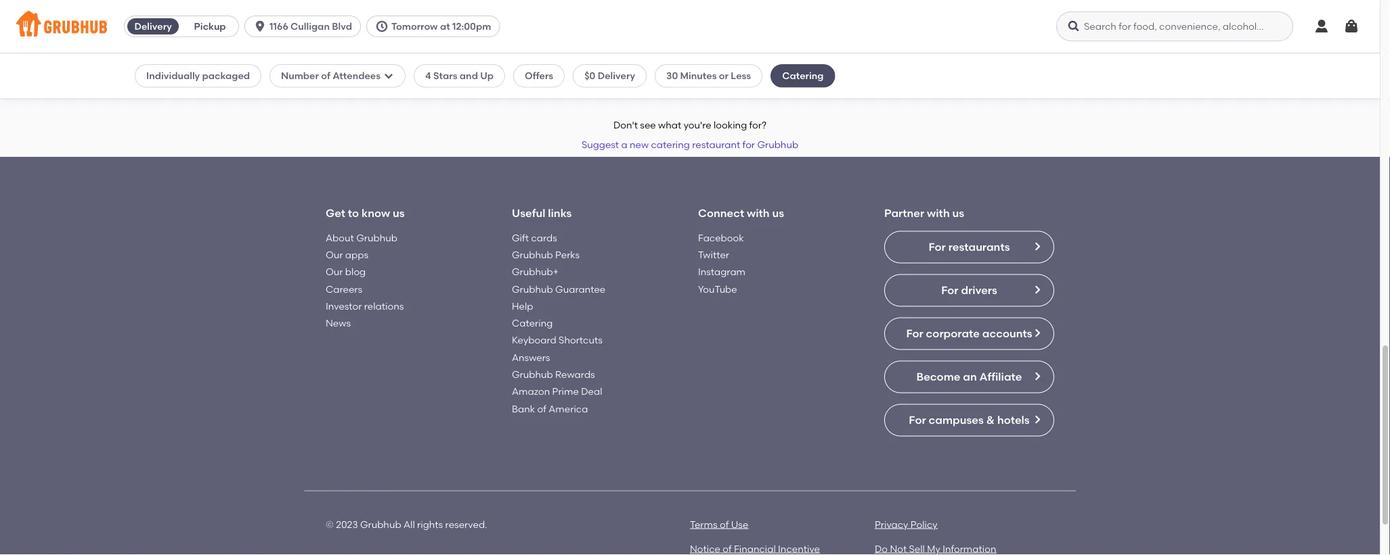 Task type: vqa. For each thing, say whether or not it's contained in the screenshot.
"Grand"
no



Task type: locate. For each thing, give the bounding box(es) containing it.
grubhub down answers link
[[512, 369, 553, 381]]

right image right affiliate
[[1032, 371, 1043, 382]]

grubhub inside about grubhub our apps our blog careers investor relations news
[[356, 232, 397, 244]]

tomorrow at 12:00pm button
[[366, 16, 505, 37]]

svg image
[[1314, 18, 1330, 35], [1343, 18, 1360, 35], [1067, 20, 1081, 33]]

amazon
[[512, 386, 550, 398]]

our up careers
[[326, 266, 343, 278]]

delivery right '$0'
[[598, 70, 635, 82]]

the abuela link
[[143, 46, 396, 61]]

of right notice
[[723, 544, 732, 555]]

of left use
[[720, 519, 729, 531]]

right image inside for drivers link
[[1032, 285, 1043, 295]]

delivery
[[134, 21, 172, 32], [598, 70, 635, 82]]

subscription pass image
[[143, 48, 155, 58]]

news
[[326, 318, 351, 329]]

with for partner
[[927, 207, 950, 220]]

grubhub down gift cards link
[[512, 249, 553, 261]]

with
[[747, 207, 770, 220], [927, 207, 950, 220]]

star icon image
[[143, 62, 154, 73]]

1 vertical spatial right image
[[1032, 371, 1043, 382]]

grubhub down grubhub+ link
[[512, 284, 553, 295]]

information
[[943, 544, 996, 555]]

grubhub down know
[[356, 232, 397, 244]]

1 horizontal spatial with
[[927, 207, 950, 220]]

(5)
[[173, 62, 185, 73]]

2 right image from the top
[[1032, 371, 1043, 382]]

us
[[393, 207, 405, 220], [772, 207, 784, 220], [952, 207, 964, 220]]

privacy policy link
[[875, 519, 937, 531]]

know
[[362, 207, 390, 220]]

main navigation navigation
[[0, 0, 1380, 53]]

america
[[549, 403, 588, 415]]

with right partner
[[927, 207, 950, 220]]

0 horizontal spatial svg image
[[1067, 20, 1081, 33]]

delivery inside button
[[134, 21, 172, 32]]

careers
[[326, 284, 362, 295]]

right image
[[1032, 241, 1043, 252], [1032, 328, 1043, 339], [1032, 415, 1043, 425]]

keyboard
[[512, 335, 556, 346]]

number
[[281, 70, 319, 82]]

for corporate accounts
[[906, 327, 1032, 340]]

svg image
[[253, 20, 267, 33], [375, 20, 389, 33], [383, 71, 394, 81]]

get to know us
[[326, 207, 405, 220]]

0 vertical spatial our
[[326, 249, 343, 261]]

svg image left '1166'
[[253, 20, 267, 33]]

for left corporate
[[906, 327, 923, 340]]

us right know
[[393, 207, 405, 220]]

at
[[440, 21, 450, 32]]

investor
[[326, 301, 362, 312]]

drivers
[[961, 284, 997, 297]]

facebook link
[[698, 232, 744, 244]]

rights
[[417, 519, 443, 531]]

keyboard shortcuts link
[[512, 335, 602, 346]]

right image for for drivers
[[1032, 285, 1043, 295]]

connect
[[698, 207, 744, 220]]

us for connect with us
[[772, 207, 784, 220]]

2 horizontal spatial us
[[952, 207, 964, 220]]

0 horizontal spatial with
[[747, 207, 770, 220]]

2 vertical spatial right image
[[1032, 415, 1043, 425]]

1 our from the top
[[326, 249, 343, 261]]

privacy
[[875, 519, 908, 531]]

right image up 'accounts'
[[1032, 285, 1043, 295]]

help link
[[512, 301, 533, 312]]

attendees
[[333, 70, 381, 82]]

of right bank
[[537, 403, 546, 415]]

campuses
[[929, 414, 984, 427]]

for
[[929, 241, 946, 254], [941, 284, 958, 297], [906, 327, 923, 340], [909, 414, 926, 427]]

right image inside become an affiliate link
[[1032, 371, 1043, 382]]

3.6 (5)
[[157, 62, 185, 73]]

packaged
[[202, 70, 250, 82]]

for left campuses
[[909, 414, 926, 427]]

facebook
[[698, 232, 744, 244]]

get
[[326, 207, 345, 220]]

2 us from the left
[[772, 207, 784, 220]]

with for connect
[[747, 207, 770, 220]]

with right connect
[[747, 207, 770, 220]]

grubhub+ link
[[512, 266, 559, 278]]

to
[[348, 207, 359, 220]]

our
[[326, 249, 343, 261], [326, 266, 343, 278]]

us up for restaurants
[[952, 207, 964, 220]]

1 vertical spatial delivery
[[598, 70, 635, 82]]

answers link
[[512, 352, 550, 364]]

blog
[[345, 266, 366, 278]]

suggest a new catering restaurant for grubhub
[[582, 139, 798, 150]]

right image inside for corporate accounts link
[[1032, 328, 1043, 339]]

svg image inside 1166 culligan blvd button
[[253, 20, 267, 33]]

2 our from the top
[[326, 266, 343, 278]]

right image
[[1032, 285, 1043, 295], [1032, 371, 1043, 382]]

bank
[[512, 403, 535, 415]]

tomorrow at 12:00pm
[[391, 21, 491, 32]]

partner with us
[[884, 207, 964, 220]]

1166
[[270, 21, 288, 32]]

notice of financial incentive link
[[690, 544, 820, 555]]

or
[[719, 70, 729, 82]]

1 horizontal spatial catering
[[782, 70, 824, 82]]

right image inside for campuses & hotels link
[[1032, 415, 1043, 425]]

4
[[425, 70, 431, 82]]

the abuela
[[158, 47, 219, 60]]

svg image left tomorrow
[[375, 20, 389, 33]]

suggest a new catering restaurant for grubhub button
[[575, 133, 804, 157]]

1 right image from the top
[[1032, 285, 1043, 295]]

4 stars and up
[[425, 70, 494, 82]]

1 right image from the top
[[1032, 241, 1043, 252]]

0 horizontal spatial catering
[[512, 318, 553, 329]]

connect with us
[[698, 207, 784, 220]]

2 with from the left
[[927, 207, 950, 220]]

catering up keyboard
[[512, 318, 553, 329]]

3 us from the left
[[952, 207, 964, 220]]

amazon prime deal link
[[512, 386, 602, 398]]

instagram link
[[698, 266, 745, 278]]

become an affiliate
[[916, 371, 1022, 384]]

our down about
[[326, 249, 343, 261]]

restaurants
[[948, 241, 1010, 254]]

0 horizontal spatial us
[[393, 207, 405, 220]]

• mexican
[[188, 62, 234, 73]]

use
[[731, 519, 748, 531]]

delivery button
[[125, 16, 182, 37]]

restaurant
[[692, 139, 740, 150]]

0 vertical spatial right image
[[1032, 241, 1043, 252]]

terms of use
[[690, 519, 748, 531]]

of for number
[[321, 70, 330, 82]]

delivery up subscription pass image
[[134, 21, 172, 32]]

of right number
[[321, 70, 330, 82]]

investor relations link
[[326, 301, 404, 312]]

0 horizontal spatial delivery
[[134, 21, 172, 32]]

for drivers link
[[884, 274, 1054, 307]]

suggest
[[582, 139, 619, 150]]

catering right less
[[782, 70, 824, 82]]

bank of america link
[[512, 403, 588, 415]]

right image for for campuses & hotels
[[1032, 415, 1043, 425]]

0 vertical spatial right image
[[1032, 285, 1043, 295]]

2 right image from the top
[[1032, 328, 1043, 339]]

1 horizontal spatial us
[[772, 207, 784, 220]]

grubhub down for?
[[757, 139, 798, 150]]

svg image inside tomorrow at 12:00pm button
[[375, 20, 389, 33]]

for down partner with us
[[929, 241, 946, 254]]

for for for corporate accounts
[[906, 327, 923, 340]]

1 vertical spatial catering
[[512, 318, 553, 329]]

the abuela logo image
[[226, 0, 312, 37]]

1 vertical spatial our
[[326, 266, 343, 278]]

right image for for corporate accounts
[[1032, 328, 1043, 339]]

rewards
[[555, 369, 595, 381]]

$0 delivery
[[584, 70, 635, 82]]

what
[[658, 120, 681, 131]]

shortcuts
[[559, 335, 602, 346]]

1 vertical spatial right image
[[1032, 328, 1043, 339]]

1 with from the left
[[747, 207, 770, 220]]

minutes
[[680, 70, 717, 82]]

number of attendees
[[281, 70, 381, 82]]

us right connect
[[772, 207, 784, 220]]

news link
[[326, 318, 351, 329]]

3 right image from the top
[[1032, 415, 1043, 425]]

right image inside for restaurants link
[[1032, 241, 1043, 252]]

of for notice
[[723, 544, 732, 555]]

for corporate accounts link
[[884, 318, 1054, 350]]

0 vertical spatial delivery
[[134, 21, 172, 32]]

deal
[[581, 386, 602, 398]]

0 vertical spatial catering
[[782, 70, 824, 82]]

individually packaged
[[146, 70, 250, 82]]

for left drivers
[[941, 284, 958, 297]]

reserved.
[[445, 519, 487, 531]]



Task type: describe. For each thing, give the bounding box(es) containing it.
©
[[326, 519, 334, 531]]

© 2023 grubhub all rights reserved.
[[326, 519, 487, 531]]

grubhub inside "button"
[[757, 139, 798, 150]]

terms
[[690, 519, 717, 531]]

sell
[[909, 544, 925, 555]]

partner
[[884, 207, 924, 220]]

1 horizontal spatial svg image
[[1314, 18, 1330, 35]]

for for for restaurants
[[929, 241, 946, 254]]

policy
[[911, 519, 937, 531]]

stars
[[433, 70, 457, 82]]

pickup button
[[182, 16, 238, 37]]

accounts
[[982, 327, 1032, 340]]

up
[[480, 70, 494, 82]]

our apps link
[[326, 249, 368, 261]]

30 minutes or less
[[666, 70, 751, 82]]

affiliate
[[979, 371, 1022, 384]]

do
[[875, 544, 888, 555]]

for drivers
[[941, 284, 997, 297]]

individually
[[146, 70, 200, 82]]

don't see what you're looking for?
[[613, 120, 767, 131]]

svg image for 1166 culligan blvd
[[253, 20, 267, 33]]

for
[[742, 139, 755, 150]]

you're
[[684, 120, 711, 131]]

prime
[[552, 386, 579, 398]]

&
[[986, 414, 995, 427]]

catering
[[651, 139, 690, 150]]

1 horizontal spatial delivery
[[598, 70, 635, 82]]

notice
[[690, 544, 720, 555]]

grubhub+
[[512, 266, 559, 278]]

Search for food, convenience, alcohol... search field
[[1056, 12, 1293, 41]]

tomorrow
[[391, 21, 438, 32]]

for for for campuses & hotels
[[909, 414, 926, 427]]

youtube
[[698, 284, 737, 295]]

1166 culligan blvd
[[270, 21, 352, 32]]

relations
[[364, 301, 404, 312]]

svg image right attendees
[[383, 71, 394, 81]]

cards
[[531, 232, 557, 244]]

of for terms
[[720, 519, 729, 531]]

become
[[916, 371, 960, 384]]

perks
[[555, 249, 580, 261]]

new
[[630, 139, 649, 150]]

1166 culligan blvd button
[[244, 16, 366, 37]]

gift cards link
[[512, 232, 557, 244]]

looking
[[714, 120, 747, 131]]

financial
[[734, 544, 776, 555]]

twitter
[[698, 249, 729, 261]]

privacy policy
[[875, 519, 937, 531]]

the
[[158, 47, 177, 60]]

catering inside the gift cards grubhub perks grubhub+ grubhub guarantee help catering keyboard shortcuts answers grubhub rewards amazon prime deal bank of america
[[512, 318, 553, 329]]

svg image for tomorrow at 12:00pm
[[375, 20, 389, 33]]

3.6
[[157, 62, 170, 73]]

about grubhub link
[[326, 232, 397, 244]]

2023
[[336, 519, 358, 531]]

closed
[[364, 62, 396, 73]]

1 us from the left
[[393, 207, 405, 220]]

12:00pm
[[452, 21, 491, 32]]

grubhub rewards link
[[512, 369, 595, 381]]

hotels
[[997, 414, 1030, 427]]

gift
[[512, 232, 529, 244]]

for restaurants link
[[884, 231, 1054, 264]]

mexican
[[195, 62, 234, 73]]

for?
[[749, 120, 767, 131]]

twitter link
[[698, 249, 729, 261]]

careers link
[[326, 284, 362, 295]]

an
[[963, 371, 977, 384]]

youtube link
[[698, 284, 737, 295]]

for campuses & hotels
[[909, 414, 1030, 427]]

answers
[[512, 352, 550, 364]]

corporate
[[926, 327, 980, 340]]

and
[[460, 70, 478, 82]]

us for partner with us
[[952, 207, 964, 220]]

see
[[640, 120, 656, 131]]

help
[[512, 301, 533, 312]]

right image for for restaurants
[[1032, 241, 1043, 252]]

grubhub guarantee link
[[512, 284, 605, 295]]

links
[[548, 207, 572, 220]]

for restaurants
[[929, 241, 1010, 254]]

instagram
[[698, 266, 745, 278]]

our blog link
[[326, 266, 366, 278]]

2 horizontal spatial svg image
[[1343, 18, 1360, 35]]

grubhub left all
[[360, 519, 401, 531]]

incentive
[[778, 544, 820, 555]]

pickup
[[194, 21, 226, 32]]

30
[[666, 70, 678, 82]]

catering link
[[512, 318, 553, 329]]

do not sell my information
[[875, 544, 996, 555]]

for for for drivers
[[941, 284, 958, 297]]

culligan
[[291, 21, 330, 32]]

of inside the gift cards grubhub perks grubhub+ grubhub guarantee help catering keyboard shortcuts answers grubhub rewards amazon prime deal bank of america
[[537, 403, 546, 415]]

not
[[890, 544, 907, 555]]

right image for become an affiliate
[[1032, 371, 1043, 382]]

•
[[188, 62, 192, 73]]



